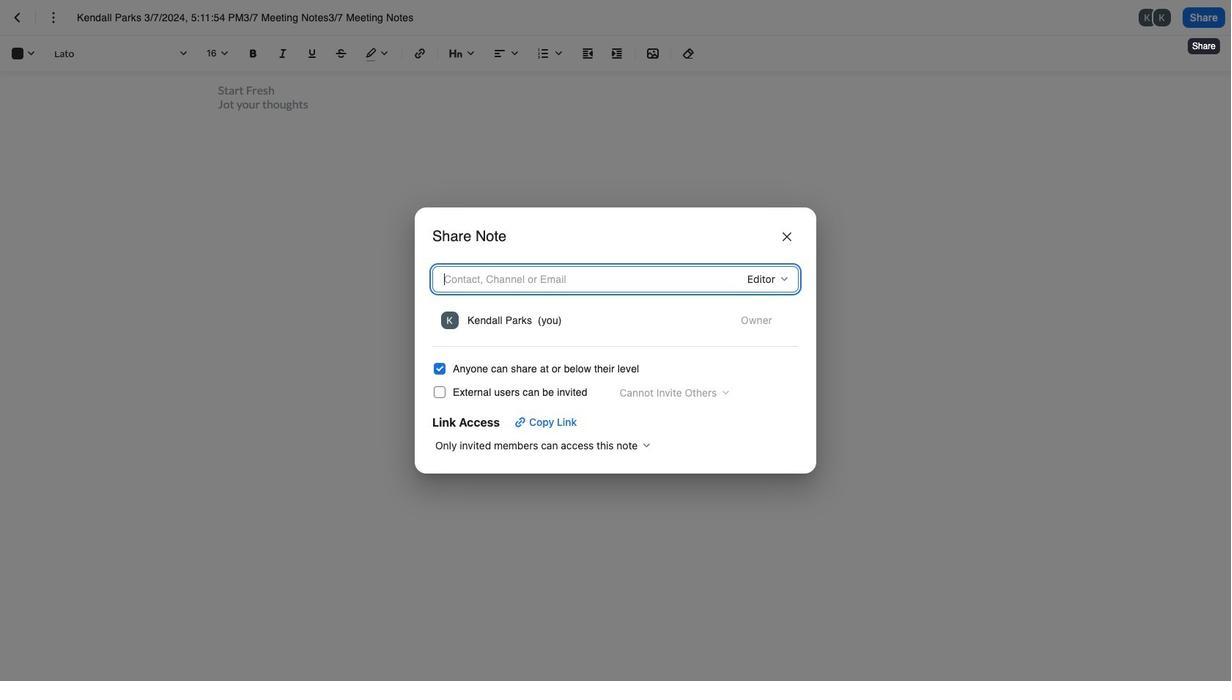 Task type: describe. For each thing, give the bounding box(es) containing it.
Contact, Channel or Email text field
[[441, 269, 702, 290]]

clear style image
[[681, 45, 698, 62]]

bold image
[[245, 45, 263, 62]]

all notes image
[[9, 9, 26, 26]]

strikethrough image
[[333, 45, 351, 62]]

kendall parks image
[[441, 312, 459, 330]]

permission element
[[733, 310, 790, 331]]

insert image image
[[645, 45, 662, 62]]



Task type: vqa. For each thing, say whether or not it's contained in the screenshot.
DECREASE INDENT icon
yes



Task type: locate. For each thing, give the bounding box(es) containing it.
tooltip
[[1187, 28, 1222, 56]]

italic image
[[274, 45, 292, 62]]

increase indent image
[[609, 45, 626, 62]]

close image
[[783, 233, 792, 241]]

None field
[[739, 269, 793, 290], [733, 310, 790, 331], [611, 382, 735, 403], [433, 435, 656, 456], [739, 269, 793, 290], [733, 310, 790, 331], [611, 382, 735, 403], [433, 435, 656, 456]]

None text field
[[77, 10, 441, 25]]

decrease indent image
[[579, 45, 597, 62]]

underline image
[[304, 45, 321, 62]]

dialog
[[415, 208, 817, 474]]

link image
[[411, 45, 429, 62]]

menu item
[[439, 308, 793, 334]]

copy link image
[[512, 413, 530, 431]]



